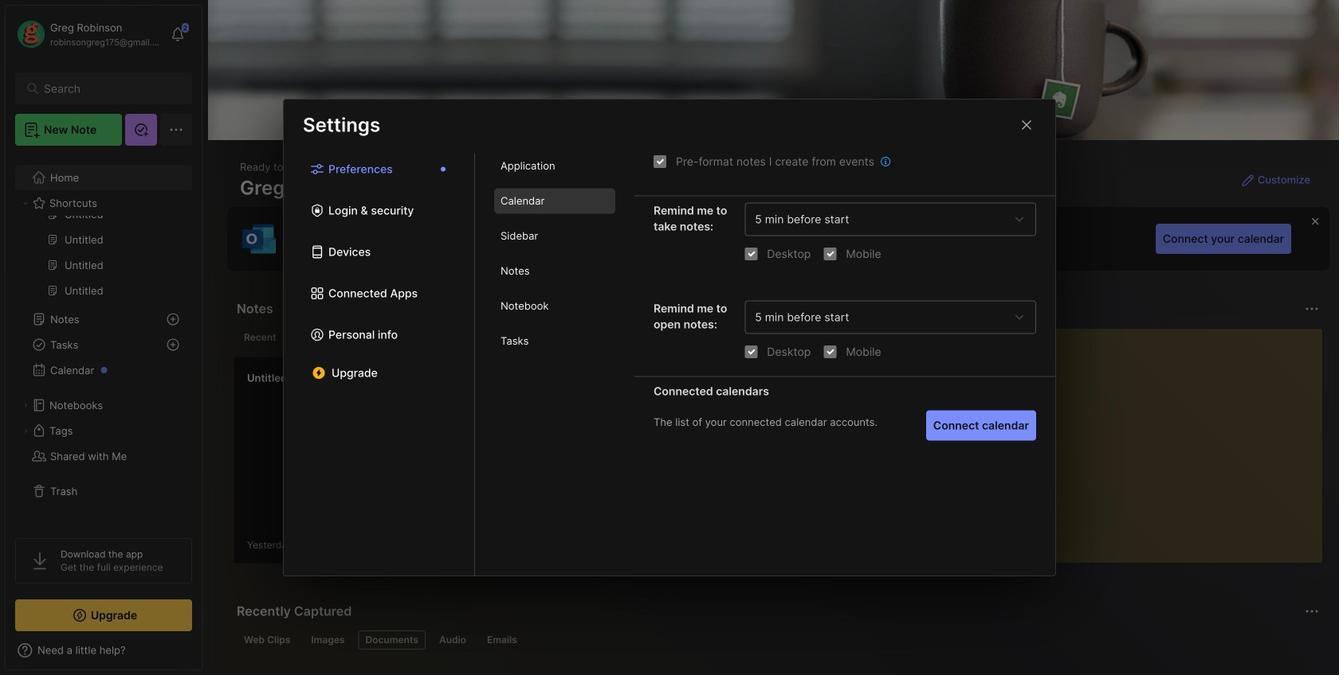 Task type: describe. For each thing, give the bounding box(es) containing it.
Remind me to open notes: text field
[[755, 311, 1008, 324]]

Remind me to take notes: field
[[745, 203, 1036, 236]]

group inside main element
[[15, 57, 191, 313]]

main element
[[0, 0, 207, 676]]

none search field inside main element
[[44, 79, 171, 98]]

Remind me to open notes: field
[[745, 301, 1036, 334]]

Remind me to take notes: text field
[[755, 213, 1008, 226]]



Task type: vqa. For each thing, say whether or not it's contained in the screenshot.
"TAGS…"
no



Task type: locate. For each thing, give the bounding box(es) containing it.
row group
[[234, 357, 1339, 574]]

expand tags image
[[21, 426, 30, 436]]

None search field
[[44, 79, 171, 98]]

None checkbox
[[654, 155, 666, 168], [745, 248, 758, 261], [824, 248, 836, 261], [654, 155, 666, 168], [745, 248, 758, 261], [824, 248, 836, 261]]

None checkbox
[[745, 346, 758, 359], [824, 346, 836, 359], [745, 346, 758, 359], [824, 346, 836, 359]]

close image
[[1017, 116, 1036, 135]]

tree
[[6, 32, 202, 525]]

group
[[15, 57, 191, 313]]

tab list
[[284, 153, 475, 576], [475, 153, 635, 576], [237, 328, 947, 348], [237, 631, 1317, 650]]

expand notebooks image
[[21, 401, 30, 411]]

tab
[[494, 153, 615, 179], [494, 189, 615, 214], [494, 224, 615, 249], [494, 259, 615, 284], [494, 294, 615, 319], [237, 328, 284, 348], [290, 328, 355, 348], [494, 329, 615, 354], [237, 631, 298, 650], [304, 631, 352, 650], [358, 631, 426, 650], [432, 631, 473, 650], [480, 631, 524, 650]]

Start writing… text field
[[986, 329, 1322, 551]]

Search text field
[[44, 81, 171, 96]]

tree inside main element
[[6, 32, 202, 525]]



